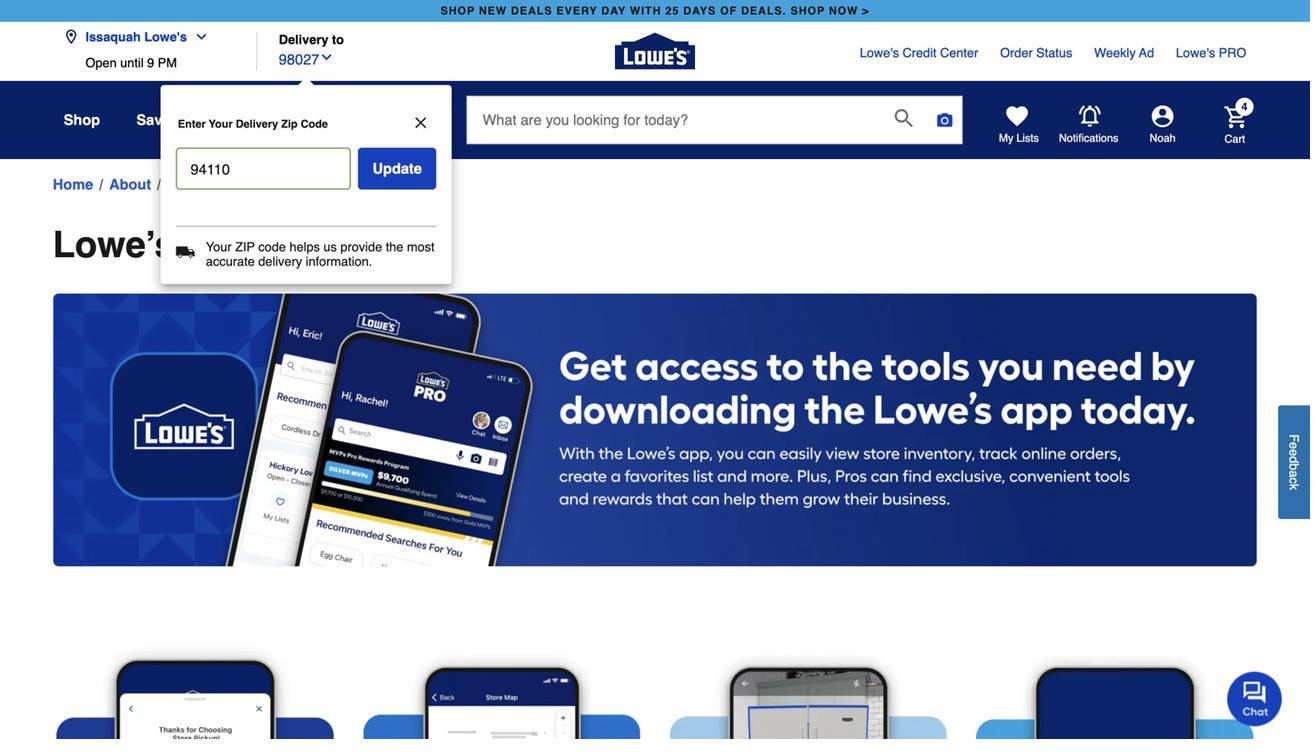 Task type: vqa. For each thing, say whether or not it's contained in the screenshot.
Your ZIP code helps us provide the most accurate delivery information.
yes



Task type: describe. For each thing, give the bounding box(es) containing it.
your zip code helps us provide the most accurate delivery information.
[[206, 240, 435, 269]]

1 horizontal spatial app
[[310, 224, 380, 266]]

order status link
[[1000, 44, 1072, 62]]

a smartphone showing a patio chair with a map indicating the location of the chair in the store. image
[[363, 639, 641, 740]]

1 vertical spatial delivery
[[236, 118, 278, 131]]

a smartphone showing an image of a french door refrigerator superimposed over a home kitchen. image
[[670, 639, 947, 740]]

issaquah lowe's
[[86, 30, 187, 44]]

Enter Zip Code text field
[[183, 148, 344, 182]]

f e e d b a c k
[[1287, 435, 1302, 490]]

about link
[[109, 174, 151, 196]]

the lowe's app displaying the app homepage for both d i y and pro users. image
[[53, 294, 1257, 567]]

f e e d b a c k button
[[1278, 406, 1310, 519]]

search image
[[895, 109, 913, 127]]

diy & ideas
[[350, 111, 430, 128]]

chevron down image
[[187, 30, 209, 44]]

shop button
[[64, 104, 100, 136]]

update button
[[358, 148, 436, 190]]

chat invite button image
[[1227, 672, 1283, 727]]

noah
[[1150, 132, 1176, 145]]

until
[[120, 56, 144, 70]]

lowe's for lowe's credit center
[[860, 45, 899, 60]]

4
[[1242, 100, 1248, 113]]

to
[[332, 32, 344, 47]]

most
[[407, 240, 435, 254]]

about
[[109, 176, 151, 193]]

ideas
[[393, 111, 430, 128]]

9
[[147, 56, 154, 70]]

savings button
[[136, 104, 192, 136]]

my lists link
[[999, 106, 1039, 146]]

cart
[[1225, 133, 1245, 145]]

code
[[258, 240, 286, 254]]

installations button
[[229, 104, 314, 136]]

25
[[665, 5, 679, 17]]

noah button
[[1119, 106, 1206, 146]]

1 e from the top
[[1287, 442, 1302, 449]]

lowe's inside "link"
[[167, 176, 212, 193]]

1 horizontal spatial delivery
[[279, 32, 328, 47]]

zip
[[281, 118, 298, 131]]

k
[[1287, 484, 1302, 490]]

diy
[[350, 111, 374, 128]]

0 vertical spatial your
[[209, 118, 233, 131]]

Search Query text field
[[467, 96, 880, 144]]

weekly
[[1094, 45, 1136, 60]]

f
[[1287, 435, 1302, 442]]

code
[[301, 118, 328, 131]]

lowe's home improvement cart image
[[1225, 106, 1247, 128]]

notifications
[[1059, 132, 1119, 145]]

2 e from the top
[[1287, 449, 1302, 457]]

day
[[601, 5, 626, 17]]

ad
[[1139, 45, 1154, 60]]

98027 button
[[279, 47, 334, 71]]

d
[[1287, 457, 1302, 464]]

a smartphone showing a blue screen with the lowe's pro logo. image
[[976, 639, 1254, 740]]

mobile inside "link"
[[216, 176, 259, 193]]

delivery to
[[279, 32, 344, 47]]

weekly ad
[[1094, 45, 1154, 60]]

shop
[[64, 111, 100, 128]]

pm
[[158, 56, 177, 70]]

2 shop from the left
[[791, 5, 825, 17]]



Task type: locate. For each thing, give the bounding box(es) containing it.
new
[[479, 5, 507, 17]]

1 vertical spatial lowe's
[[53, 224, 175, 266]]

days
[[683, 5, 716, 17]]

0 vertical spatial app
[[263, 176, 288, 193]]

order status
[[1000, 45, 1072, 60]]

lowe's credit center
[[860, 45, 978, 60]]

delivery up 98027 button
[[279, 32, 328, 47]]

mobile down the lowe's mobile app "link"
[[185, 224, 300, 266]]

>
[[862, 5, 870, 17]]

shop left now
[[791, 5, 825, 17]]

mobile
[[216, 176, 259, 193], [185, 224, 300, 266]]

delivery
[[279, 32, 328, 47], [236, 118, 278, 131]]

&
[[378, 111, 389, 128]]

lowe's
[[144, 30, 187, 44], [860, 45, 899, 60], [1176, 45, 1215, 60]]

lowe's credit center link
[[860, 44, 978, 62]]

shop
[[441, 5, 475, 17], [791, 5, 825, 17]]

lowe's mobile app link
[[167, 174, 288, 196]]

savings
[[136, 111, 192, 128]]

1 horizontal spatial shop
[[791, 5, 825, 17]]

deals.
[[741, 5, 787, 17]]

lowe's inside 'issaquah lowe's' button
[[144, 30, 187, 44]]

b
[[1287, 464, 1302, 471]]

lowe's home improvement logo image
[[615, 11, 695, 91]]

1 horizontal spatial lowe's
[[860, 45, 899, 60]]

0 horizontal spatial shop
[[441, 5, 475, 17]]

lowe's mobile app down the lowe's mobile app "link"
[[53, 224, 380, 266]]

chevron down image
[[319, 50, 334, 65]]

delivery
[[258, 254, 302, 269]]

of
[[720, 5, 737, 17]]

1 vertical spatial your
[[206, 240, 232, 254]]

lowe's left pro at the top right of the page
[[1176, 45, 1215, 60]]

order
[[1000, 45, 1033, 60]]

lowe's left credit in the top of the page
[[860, 45, 899, 60]]

lowe's home improvement lists image
[[1006, 106, 1028, 127]]

camera image
[[936, 111, 954, 129]]

app
[[263, 176, 288, 193], [310, 224, 380, 266]]

0 vertical spatial lowe's
[[167, 176, 212, 193]]

with
[[630, 5, 662, 17]]

issaquah
[[86, 30, 141, 44]]

credit
[[903, 45, 937, 60]]

enter
[[178, 118, 206, 131]]

update
[[373, 160, 422, 177]]

98027
[[279, 51, 319, 68]]

lowe's pro link
[[1176, 44, 1247, 62]]

1 vertical spatial app
[[310, 224, 380, 266]]

lowe's right 'about' at left top
[[167, 176, 212, 193]]

0 horizontal spatial lowe's
[[144, 30, 187, 44]]

center
[[940, 45, 978, 60]]

provide
[[340, 240, 382, 254]]

close image
[[413, 115, 429, 131]]

us
[[323, 240, 337, 254]]

lowe's inside lowe's pro link
[[1176, 45, 1215, 60]]

home
[[53, 176, 93, 193]]

shop new deals every day with 25 days of deals. shop now >
[[441, 5, 870, 17]]

lowe's mobile app up zip
[[167, 176, 288, 193]]

lowe's home improvement notification center image
[[1079, 106, 1101, 127]]

accurate
[[206, 254, 255, 269]]

1 shop from the left
[[441, 5, 475, 17]]

1 vertical spatial lowe's mobile app
[[53, 224, 380, 266]]

shop left new on the top
[[441, 5, 475, 17]]

issaquah lowe's button
[[64, 19, 216, 56]]

0 vertical spatial lowe's mobile app
[[167, 176, 288, 193]]

mobile down enter your delivery zip code
[[216, 176, 259, 193]]

your inside your zip code helps us provide the most accurate delivery information.
[[206, 240, 232, 254]]

None search field
[[466, 96, 963, 161]]

e up 'b'
[[1287, 449, 1302, 457]]

your
[[209, 118, 233, 131], [206, 240, 232, 254]]

now
[[829, 5, 858, 17]]

diy & ideas button
[[350, 104, 430, 136]]

every
[[557, 5, 598, 17]]

a
[[1287, 471, 1302, 478]]

app inside the lowe's mobile app "link"
[[263, 176, 288, 193]]

lowe's
[[167, 176, 212, 193], [53, 224, 175, 266]]

your left zip
[[206, 240, 232, 254]]

2 horizontal spatial lowe's
[[1176, 45, 1215, 60]]

open until 9 pm
[[86, 56, 177, 70]]

0 vertical spatial delivery
[[279, 32, 328, 47]]

shop new deals every day with 25 days of deals. shop now > link
[[437, 0, 873, 22]]

0 vertical spatial mobile
[[216, 176, 259, 193]]

open
[[86, 56, 117, 70]]

lowe's mobile app
[[167, 176, 288, 193], [53, 224, 380, 266]]

installations
[[229, 111, 314, 128]]

deals
[[511, 5, 553, 17]]

c
[[1287, 478, 1302, 484]]

lowe's up pm
[[144, 30, 187, 44]]

weekly ad link
[[1094, 44, 1154, 62]]

e
[[1287, 442, 1302, 449], [1287, 449, 1302, 457]]

delivery left zip
[[236, 118, 278, 131]]

1 vertical spatial mobile
[[185, 224, 300, 266]]

my
[[999, 132, 1014, 145]]

lowe's inside lowe's credit center link
[[860, 45, 899, 60]]

enter your delivery zip code
[[178, 118, 328, 131]]

pro
[[1219, 45, 1247, 60]]

0 horizontal spatial delivery
[[236, 118, 278, 131]]

the
[[386, 240, 403, 254]]

my lists
[[999, 132, 1039, 145]]

lowe's down about link
[[53, 224, 175, 266]]

a smartphone showing the lowe's app mobile check-in screen with curbside pickup selected. image
[[56, 639, 334, 740]]

e up d
[[1287, 442, 1302, 449]]

your right enter
[[209, 118, 233, 131]]

lowe's for lowe's pro
[[1176, 45, 1215, 60]]

home link
[[53, 174, 93, 196]]

status
[[1036, 45, 1072, 60]]

0 horizontal spatial app
[[263, 176, 288, 193]]

zip
[[235, 240, 255, 254]]

lowe's pro
[[1176, 45, 1247, 60]]

location image
[[64, 30, 78, 44]]

information.
[[306, 254, 372, 269]]

helps
[[289, 240, 320, 254]]

lists
[[1017, 132, 1039, 145]]



